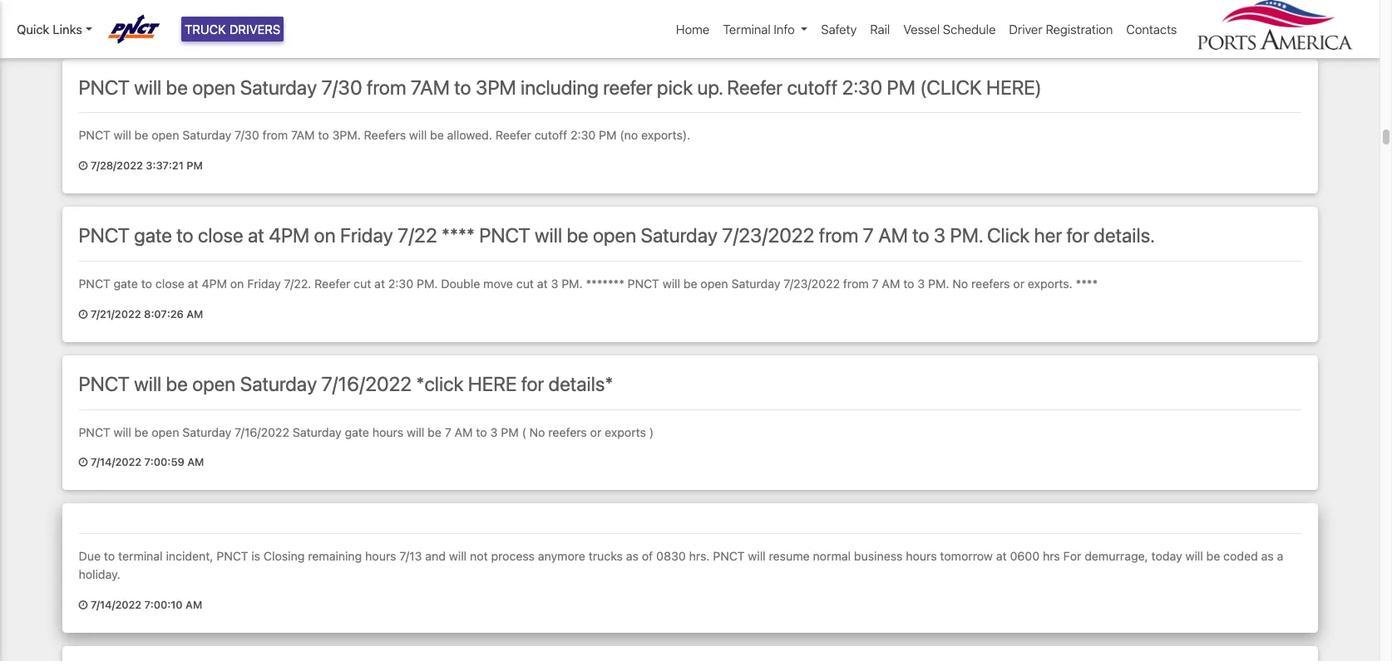 Task type: locate. For each thing, give the bounding box(es) containing it.
or left exports
[[590, 425, 602, 440]]

****
[[442, 224, 475, 247], [1076, 277, 1098, 291]]

truck drivers link
[[181, 17, 284, 42]]

0 vertical spatial 7/16/2022
[[321, 372, 412, 396]]

on
[[314, 224, 336, 247], [230, 277, 244, 291]]

0 vertical spatial cutoff
[[787, 75, 838, 99]]

cutoff
[[787, 75, 838, 99], [535, 128, 567, 143]]

0 horizontal spatial 7/30
[[235, 128, 259, 143]]

exports).
[[641, 128, 690, 143]]

will left "resume"
[[748, 550, 766, 564]]

for right her
[[1067, 224, 1089, 247]]

at
[[248, 224, 264, 247], [188, 277, 198, 291], [374, 277, 385, 291], [537, 277, 548, 291], [996, 550, 1007, 564]]

on for 7/22
[[314, 224, 336, 247]]

details.
[[1094, 224, 1155, 247]]

1 vertical spatial friday
[[247, 277, 281, 291]]

0 vertical spatial for
[[1067, 224, 1089, 247]]

1 vertical spatial 2:30
[[570, 128, 596, 143]]

be
[[166, 75, 188, 99], [134, 128, 148, 143], [430, 128, 444, 143], [567, 224, 588, 247], [683, 277, 697, 291], [166, 372, 188, 396], [134, 425, 148, 440], [428, 425, 441, 440], [1206, 550, 1220, 564]]

0 horizontal spatial friday
[[247, 277, 281, 291]]

cutoff down the 'including'
[[535, 128, 567, 143]]

2:30 left (no
[[570, 128, 596, 143]]

0 vertical spatial friday
[[340, 224, 393, 247]]

reefer for allowed.
[[495, 128, 531, 143]]

1 horizontal spatial cutoff
[[787, 75, 838, 99]]

2 cut from the left
[[516, 277, 534, 291]]

1 vertical spatial or
[[590, 425, 602, 440]]

0 vertical spatial no
[[953, 277, 968, 291]]

4pm for 7/22
[[269, 224, 310, 247]]

7am left "3pm."
[[291, 128, 315, 143]]

7/22.
[[284, 277, 311, 291]]

0 vertical spatial reefer
[[727, 75, 783, 99]]

1 horizontal spatial 2:30
[[570, 128, 596, 143]]

terminal info
[[723, 22, 795, 37]]

reefer right up.
[[727, 75, 783, 99]]

terminal
[[118, 550, 163, 564]]

allowed.
[[447, 128, 492, 143]]

1 vertical spatial cutoff
[[535, 128, 567, 143]]

8:07:26
[[144, 308, 184, 321]]

clock o image left 7/28/2022
[[79, 161, 88, 172]]

gate up the 7/21/2022
[[114, 277, 138, 291]]

0 vertical spatial 7am
[[411, 75, 450, 99]]

1 horizontal spatial no
[[953, 277, 968, 291]]

reefers right ( in the bottom of the page
[[548, 425, 587, 440]]

1 horizontal spatial for
[[1067, 224, 1089, 247]]

1 clock o image from the top
[[79, 161, 88, 172]]

gate down pnct will be open saturday 7/16/2022 *click here for details*
[[345, 425, 369, 440]]

pm
[[887, 75, 915, 99], [599, 128, 617, 143], [187, 160, 203, 172], [501, 425, 519, 440]]

1 vertical spatial 7/14/2022
[[91, 599, 142, 612]]

4pm up 7/22.
[[269, 224, 310, 247]]

or left "exports."
[[1013, 277, 1025, 291]]

2:30 for (no
[[570, 128, 596, 143]]

0 vertical spatial gate
[[134, 224, 172, 247]]

clock o image down holiday.
[[79, 601, 88, 612]]

1 vertical spatial ****
[[1076, 277, 1098, 291]]

trucks
[[589, 550, 623, 564]]

cutoff for allowed.
[[535, 128, 567, 143]]

cut right move
[[516, 277, 534, 291]]

hours left 7/13
[[365, 550, 396, 564]]

2 vertical spatial clock o image
[[79, 601, 88, 612]]

1 horizontal spatial reefer
[[495, 128, 531, 143]]

4pm
[[269, 224, 310, 247], [202, 277, 227, 291]]

)
[[649, 425, 654, 440]]

*******
[[586, 277, 624, 291]]

reefer
[[727, 75, 783, 99], [495, 128, 531, 143], [314, 277, 350, 291]]

0 horizontal spatial no
[[529, 425, 545, 440]]

reefers down click
[[971, 277, 1010, 291]]

2 7/14/2022 from the top
[[91, 599, 142, 612]]

pick
[[657, 75, 693, 99]]

0 horizontal spatial cutoff
[[535, 128, 567, 143]]

2:30 down rail link
[[842, 75, 882, 99]]

0 horizontal spatial cut
[[354, 277, 371, 291]]

1 vertical spatial for
[[521, 372, 544, 396]]

1 vertical spatial clock o image
[[79, 458, 88, 469]]

for
[[1067, 224, 1089, 247], [521, 372, 544, 396]]

3:37:21
[[146, 160, 184, 172]]

friday left 7/22
[[340, 224, 393, 247]]

friday
[[340, 224, 393, 247], [247, 277, 281, 291]]

7/28/2022
[[91, 160, 143, 172]]

1 horizontal spatial or
[[1013, 277, 1025, 291]]

7/23/2022
[[722, 224, 814, 247], [784, 277, 840, 291]]

0 vertical spatial close
[[198, 224, 243, 247]]

7/14/2022 for 7:00:10
[[91, 599, 142, 612]]

no
[[953, 277, 968, 291], [529, 425, 545, 440]]

2 vertical spatial reefer
[[314, 277, 350, 291]]

friday left 7/22.
[[247, 277, 281, 291]]

1 vertical spatial 7am
[[291, 128, 315, 143]]

1 horizontal spatial close
[[198, 224, 243, 247]]

7am
[[411, 75, 450, 99], [291, 128, 315, 143]]

0 vertical spatial reefers
[[971, 277, 1010, 291]]

pm right 3:37:21
[[187, 160, 203, 172]]

as
[[626, 550, 639, 564], [1261, 550, 1274, 564]]

1 7/14/2022 from the top
[[91, 457, 142, 469]]

2:30 down 7/22
[[388, 277, 413, 291]]

double
[[441, 277, 480, 291]]

saturday
[[240, 75, 317, 99], [182, 128, 231, 143], [641, 224, 718, 247], [731, 277, 780, 291], [240, 372, 317, 396], [182, 425, 231, 440], [293, 425, 342, 440]]

will left the not
[[449, 550, 467, 564]]

1 horizontal spatial 7am
[[411, 75, 450, 99]]

process
[[491, 550, 535, 564]]

pnct left is
[[216, 550, 248, 564]]

clock o image left 7:00:59
[[79, 458, 88, 469]]

0 vertical spatial or
[[1013, 277, 1025, 291]]

1 vertical spatial 7/30
[[235, 128, 259, 143]]

clock o image
[[79, 161, 88, 172], [79, 458, 88, 469], [79, 601, 88, 612]]

details*
[[548, 372, 613, 396]]

open for pnct will be open saturday 7/30 from 7am to 3pm.  reefers will be allowed.  reefer cutoff 2:30 pm (no exports).
[[152, 128, 179, 143]]

7am for 3pm
[[411, 75, 450, 99]]

1 vertical spatial reefer
[[495, 128, 531, 143]]

**** right 7/22
[[442, 224, 475, 247]]

cut
[[354, 277, 371, 291], [516, 277, 534, 291]]

1 vertical spatial no
[[529, 425, 545, 440]]

as left a
[[1261, 550, 1274, 564]]

open
[[192, 75, 236, 99], [152, 128, 179, 143], [593, 224, 636, 247], [701, 277, 728, 291], [192, 372, 236, 396], [152, 425, 179, 440]]

7/14/2022
[[91, 457, 142, 469], [91, 599, 142, 612]]

quick
[[17, 22, 49, 37]]

vessel schedule link
[[897, 13, 1002, 45]]

am
[[184, 11, 201, 24], [878, 224, 908, 247], [882, 277, 900, 291], [187, 308, 203, 321], [455, 425, 473, 440], [187, 457, 204, 469], [186, 599, 202, 612]]

7/21/2022
[[91, 308, 141, 321]]

close
[[198, 224, 243, 247], [155, 277, 185, 291]]

2 horizontal spatial 2:30
[[842, 75, 882, 99]]

**** right "exports."
[[1076, 277, 1098, 291]]

will right *******
[[663, 277, 680, 291]]

7am for 3pm.
[[291, 128, 315, 143]]

pm left (no
[[599, 128, 617, 143]]

7am up allowed.
[[411, 75, 450, 99]]

1 horizontal spatial 7/16/2022
[[321, 372, 412, 396]]

1 horizontal spatial on
[[314, 224, 336, 247]]

0 horizontal spatial on
[[230, 277, 244, 291]]

close for pnct gate to close at 4pm on friday 7/22 **** pnct will be open saturday 7/23/2022 from 7 am to 3 pm.  click her for details.
[[198, 224, 243, 247]]

pnct down the 7/21/2022
[[79, 372, 130, 396]]

0 vertical spatial on
[[314, 224, 336, 247]]

2 horizontal spatial reefer
[[727, 75, 783, 99]]

1 vertical spatial close
[[155, 277, 185, 291]]

1 vertical spatial reefers
[[548, 425, 587, 440]]

cutoff down safety "link"
[[787, 75, 838, 99]]

as left of
[[626, 550, 639, 564]]

2 vertical spatial 2:30
[[388, 277, 413, 291]]

gate for pnct gate to close at 4pm on friday 7/22 **** pnct will be open saturday 7/23/2022 from 7 am to 3 pm.  click her for details.
[[134, 224, 172, 247]]

reefer right 7/22.
[[314, 277, 350, 291]]

for right here
[[521, 372, 544, 396]]

7/16/2022 for saturday
[[235, 425, 289, 440]]

click
[[987, 224, 1030, 247]]

0 horizontal spatial 7/16/2022
[[235, 425, 289, 440]]

0 horizontal spatial reefers
[[548, 425, 587, 440]]

7/14/2022 left 7:00:59
[[91, 457, 142, 469]]

hours
[[372, 425, 403, 440], [365, 550, 396, 564], [906, 550, 937, 564]]

reefer right allowed.
[[495, 128, 531, 143]]

pnct will be open saturday 7/16/2022 *click here for details*
[[79, 372, 613, 396]]

0 horizontal spatial close
[[155, 277, 185, 291]]

pnct gate to close at 4pm on friday 7/22 **** pnct will be open saturday 7/23/2022 from 7 am to 3 pm.  click her for details.
[[79, 224, 1155, 247]]

1 horizontal spatial 4pm
[[269, 224, 310, 247]]

hours for will
[[372, 425, 403, 440]]

0 vertical spatial 7/30
[[321, 75, 362, 99]]

0 horizontal spatial ****
[[442, 224, 475, 247]]

2 clock o image from the top
[[79, 458, 88, 469]]

links
[[53, 22, 82, 37]]

due
[[79, 550, 101, 564]]

here)
[[986, 75, 1042, 99]]

1 horizontal spatial friday
[[340, 224, 393, 247]]

exports
[[605, 425, 646, 440]]

will up pnct gate to close at 4pm on friday 7/22.  reefer cut at 2:30 pm.   double move cut at 3 pm. *******   pnct will be open saturday 7/23/2022 from 7 am to 3 pm.  no reefers or exports. ****
[[535, 224, 562, 247]]

0 vertical spatial 7/14/2022
[[91, 457, 142, 469]]

will down 8/4/2022 8:36:34 am
[[134, 75, 162, 99]]

clock o image for pnct will be open saturday 7/30 from 7am to 3pm  including reefer pick up.  reefer cutoff 2:30 pm  (click here)
[[79, 161, 88, 172]]

1 vertical spatial on
[[230, 277, 244, 291]]

cut right 7/22.
[[354, 277, 371, 291]]

1 vertical spatial 7/16/2022
[[235, 425, 289, 440]]

1 as from the left
[[626, 550, 639, 564]]

open for pnct will be open saturday 7/16/2022 *click here for details*
[[192, 372, 236, 396]]

resume
[[769, 550, 810, 564]]

7/30 for 3pm.
[[235, 128, 259, 143]]

3
[[934, 224, 946, 247], [551, 277, 558, 291], [918, 277, 925, 291], [490, 425, 498, 440]]

pnct down 7/28/2022
[[79, 224, 130, 247]]

gate for pnct gate to close at 4pm on friday 7/22.  reefer cut at 2:30 pm.   double move cut at 3 pm. *******   pnct will be open saturday 7/23/2022 from 7 am to 3 pm.  no reefers or exports. ****
[[114, 277, 138, 291]]

will right today
[[1185, 550, 1203, 564]]

1 horizontal spatial cut
[[516, 277, 534, 291]]

2:30
[[842, 75, 882, 99], [570, 128, 596, 143], [388, 277, 413, 291]]

reefers
[[971, 277, 1010, 291], [548, 425, 587, 440]]

7
[[863, 224, 874, 247], [872, 277, 879, 291], [445, 425, 451, 440]]

7/14/2022 7:00:59 am
[[88, 457, 204, 469]]

or
[[1013, 277, 1025, 291], [590, 425, 602, 440]]

*click
[[416, 372, 464, 396]]

0 horizontal spatial as
[[626, 550, 639, 564]]

0 vertical spatial 7
[[863, 224, 874, 247]]

1 horizontal spatial as
[[1261, 550, 1274, 564]]

due to terminal incident, pnct is closing remaining hours 7/13 and will not process anymore trucks as of 0830 hrs. pnct will resume normal business hours tomorrow at 0600 hrs for demurrage, today will be coded as a holiday.
[[79, 550, 1284, 582]]

1 horizontal spatial ****
[[1076, 277, 1098, 291]]

1 vertical spatial gate
[[114, 277, 138, 291]]

hours down pnct will be open saturday 7/16/2022 *click here for details*
[[372, 425, 403, 440]]

0 horizontal spatial 4pm
[[202, 277, 227, 291]]

0 vertical spatial clock o image
[[79, 161, 88, 172]]

her
[[1034, 224, 1062, 247]]

0 vertical spatial 4pm
[[269, 224, 310, 247]]

1 vertical spatial 4pm
[[202, 277, 227, 291]]

gate down 7/28/2022 3:37:21 pm
[[134, 224, 172, 247]]

truck drivers
[[185, 22, 281, 37]]

1 horizontal spatial 7/30
[[321, 75, 362, 99]]

rail
[[870, 22, 890, 37]]

pnct down links
[[79, 75, 130, 99]]

4pm up 7/21/2022 8:07:26 am
[[202, 277, 227, 291]]

0 horizontal spatial 7am
[[291, 128, 315, 143]]

0 vertical spatial 2:30
[[842, 75, 882, 99]]

7/14/2022 down holiday.
[[91, 599, 142, 612]]

0 vertical spatial ****
[[442, 224, 475, 247]]



Task type: describe. For each thing, give the bounding box(es) containing it.
driver registration link
[[1002, 13, 1120, 45]]

and
[[425, 550, 446, 564]]

3pm.
[[332, 128, 361, 143]]

quick links
[[17, 22, 82, 37]]

at inside due to terminal incident, pnct is closing remaining hours 7/13 and will not process anymore trucks as of 0830 hrs. pnct will resume normal business hours tomorrow at 0600 hrs for demurrage, today will be coded as a holiday.
[[996, 550, 1007, 564]]

contacts link
[[1120, 13, 1184, 45]]

3 clock o image from the top
[[79, 601, 88, 612]]

here
[[468, 372, 517, 396]]

pnct will be open saturday 7/16/2022 saturday gate hours will be 7 am to 3 pm ( no reefers or exports )
[[79, 425, 654, 440]]

7/14/2022 for 7:00:59
[[91, 457, 142, 469]]

0 horizontal spatial 2:30
[[388, 277, 413, 291]]

be inside due to terminal incident, pnct is closing remaining hours 7/13 and will not process anymore trucks as of 0830 hrs. pnct will resume normal business hours tomorrow at 0600 hrs for demurrage, today will be coded as a holiday.
[[1206, 550, 1220, 564]]

will down *click
[[407, 425, 424, 440]]

0 vertical spatial 7/23/2022
[[722, 224, 814, 247]]

rail link
[[863, 13, 897, 45]]

0 horizontal spatial reefer
[[314, 277, 350, 291]]

pnct gate to close at 4pm on friday 7/22.  reefer cut at 2:30 pm.   double move cut at 3 pm. *******   pnct will be open saturday 7/23/2022 from 7 am to 3 pm.  no reefers or exports. ****
[[79, 277, 1098, 291]]

8:36:34
[[140, 11, 181, 24]]

info
[[774, 22, 795, 37]]

will up 7/28/2022
[[114, 128, 131, 143]]

drivers
[[229, 22, 281, 37]]

not
[[470, 550, 488, 564]]

7:00:59
[[144, 457, 184, 469]]

of
[[642, 550, 653, 564]]

a
[[1277, 550, 1284, 564]]

closing
[[264, 550, 305, 564]]

pnct up move
[[479, 224, 530, 247]]

4pm for 7/22.
[[202, 277, 227, 291]]

pnct up 7/28/2022
[[79, 128, 110, 143]]

7/28/2022 3:37:21 pm
[[88, 160, 203, 172]]

7/30 for 3pm
[[321, 75, 362, 99]]

pm left ( in the bottom of the page
[[501, 425, 519, 440]]

3pm
[[476, 75, 516, 99]]

friday for 7/22
[[340, 224, 393, 247]]

(
[[522, 425, 526, 440]]

home link
[[669, 13, 716, 45]]

hours right business
[[906, 550, 937, 564]]

for
[[1063, 550, 1081, 564]]

1 horizontal spatial reefers
[[971, 277, 1010, 291]]

holiday.
[[79, 568, 120, 582]]

to inside due to terminal incident, pnct is closing remaining hours 7/13 and will not process anymore trucks as of 0830 hrs. pnct will resume normal business hours tomorrow at 0600 hrs for demurrage, today will be coded as a holiday.
[[104, 550, 115, 564]]

1 vertical spatial 7
[[872, 277, 879, 291]]

hours for 7/13
[[365, 550, 396, 564]]

hrs.
[[689, 550, 710, 564]]

8/4/2022 8:36:34 am
[[88, 11, 201, 24]]

today
[[1151, 550, 1182, 564]]

coded
[[1223, 550, 1258, 564]]

remaining
[[308, 550, 362, 564]]

move
[[483, 277, 513, 291]]

vessel schedule
[[903, 22, 996, 37]]

up.
[[697, 75, 723, 99]]

terminal info link
[[716, 13, 814, 45]]

8/4/2022
[[91, 11, 137, 24]]

will right reefers
[[409, 128, 427, 143]]

pm left (click
[[887, 75, 915, 99]]

cutoff for up.
[[787, 75, 838, 99]]

open for pnct will be open saturday 7/30 from 7am to 3pm  including reefer pick up.  reefer cutoff 2:30 pm  (click here)
[[192, 75, 236, 99]]

clock o image
[[79, 310, 88, 321]]

pnct up 7/14/2022 7:00:59 am
[[79, 425, 110, 440]]

7/21/2022 8:07:26 am
[[88, 308, 203, 321]]

(no
[[620, 128, 638, 143]]

truck
[[185, 22, 226, 37]]

1 cut from the left
[[354, 277, 371, 291]]

0 horizontal spatial or
[[590, 425, 602, 440]]

quick links link
[[17, 20, 92, 39]]

exports.
[[1028, 277, 1073, 291]]

terminal
[[723, 22, 771, 37]]

2 as from the left
[[1261, 550, 1274, 564]]

will up 7/14/2022 7:00:59 am
[[114, 425, 131, 440]]

home
[[676, 22, 710, 37]]

2:30 for (click
[[842, 75, 882, 99]]

0830
[[656, 550, 686, 564]]

clock o image for pnct will be open saturday 7/16/2022 *click here for details*
[[79, 458, 88, 469]]

safety
[[821, 22, 857, 37]]

driver registration
[[1009, 22, 1113, 37]]

normal
[[813, 550, 851, 564]]

pnct right *******
[[628, 277, 659, 291]]

vessel
[[903, 22, 940, 37]]

pnct up clock o image
[[79, 277, 110, 291]]

close for pnct gate to close at 4pm on friday 7/22.  reefer cut at 2:30 pm.   double move cut at 3 pm. *******   pnct will be open saturday 7/23/2022 from 7 am to 3 pm.  no reefers or exports. ****
[[155, 277, 185, 291]]

7/22
[[398, 224, 437, 247]]

tomorrow
[[940, 550, 993, 564]]

contacts
[[1126, 22, 1177, 37]]

0600
[[1010, 550, 1040, 564]]

anymore
[[538, 550, 585, 564]]

reefer for up.
[[727, 75, 783, 99]]

pnct will be open saturday 7/30 from 7am to 3pm  including reefer pick up.  reefer cutoff 2:30 pm  (click here)
[[79, 75, 1042, 99]]

registration
[[1046, 22, 1113, 37]]

reefers
[[364, 128, 406, 143]]

business
[[854, 550, 903, 564]]

2 vertical spatial 7
[[445, 425, 451, 440]]

driver
[[1009, 22, 1043, 37]]

pnct right hrs. on the bottom of page
[[713, 550, 745, 564]]

(click
[[920, 75, 982, 99]]

2 vertical spatial gate
[[345, 425, 369, 440]]

on for 7/22.
[[230, 277, 244, 291]]

7/16/2022 for *click
[[321, 372, 412, 396]]

7/13
[[399, 550, 422, 564]]

open for pnct will be open saturday 7/16/2022 saturday gate hours will be 7 am to 3 pm ( no reefers or exports )
[[152, 425, 179, 440]]

incident,
[[166, 550, 213, 564]]

reefer
[[603, 75, 653, 99]]

7:00:10
[[144, 599, 183, 612]]

0 horizontal spatial for
[[521, 372, 544, 396]]

pnct will be open saturday 7/30 from 7am to 3pm.  reefers will be allowed.  reefer cutoff 2:30 pm (no exports).
[[79, 128, 690, 143]]

will down 7/21/2022 8:07:26 am
[[134, 372, 162, 396]]

friday for 7/22.
[[247, 277, 281, 291]]

1 vertical spatial 7/23/2022
[[784, 277, 840, 291]]

safety link
[[814, 13, 863, 45]]

schedule
[[943, 22, 996, 37]]

including
[[521, 75, 599, 99]]

7/14/2022 7:00:10 am
[[88, 599, 202, 612]]

hrs
[[1043, 550, 1060, 564]]

demurrage,
[[1085, 550, 1148, 564]]

is
[[251, 550, 260, 564]]



Task type: vqa. For each thing, say whether or not it's contained in the screenshot.
Resume
yes



